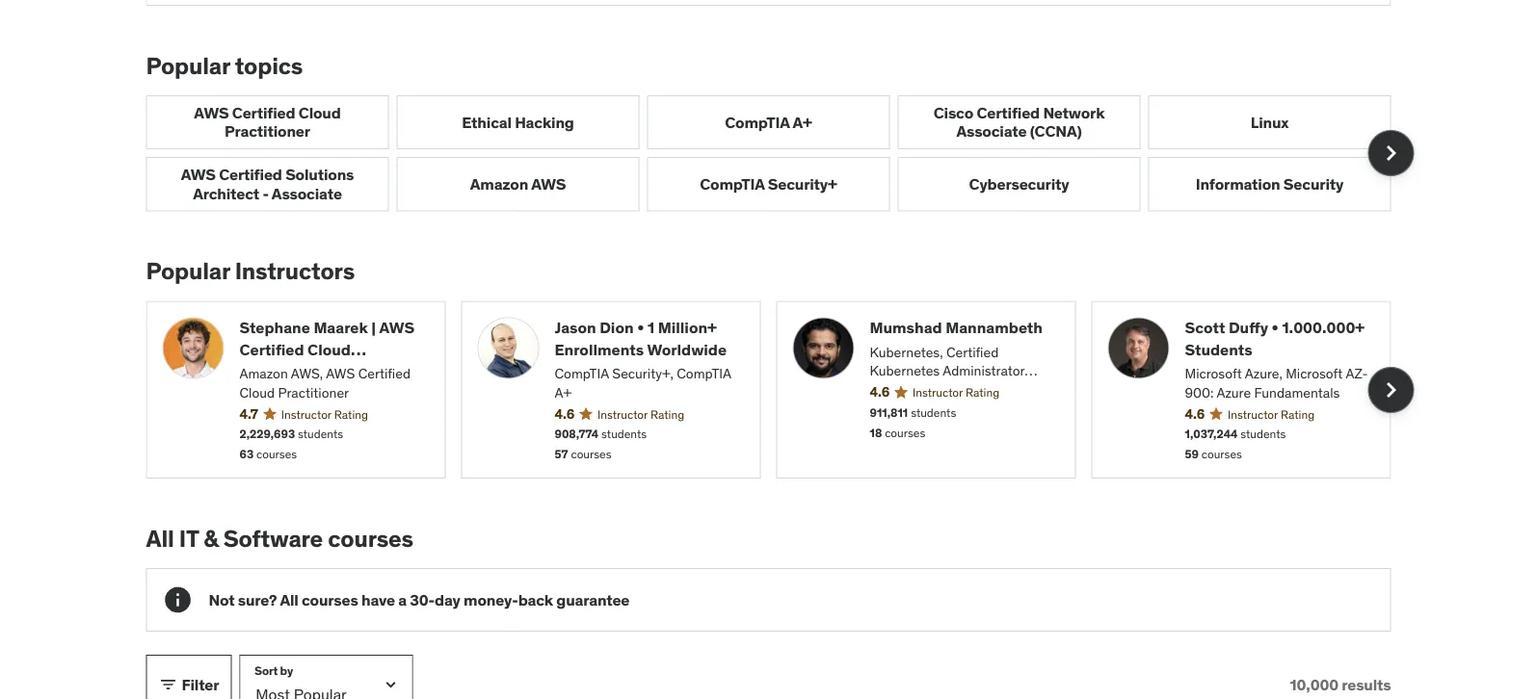 Task type: describe. For each thing, give the bounding box(es) containing it.
all it & software courses
[[146, 525, 413, 553]]

911,811
[[870, 405, 908, 420]]

students for microsoft
[[1241, 427, 1286, 442]]

next image
[[1376, 375, 1407, 406]]

1,037,244
[[1185, 427, 1238, 442]]

a
[[398, 590, 407, 610]]

rating for 1
[[651, 407, 684, 422]]

908,774 students 57 courses
[[555, 427, 647, 462]]

cloud inside aws certified cloud practitioner
[[299, 103, 341, 123]]

ethical
[[462, 112, 512, 132]]

cloud inside amazon aws, aws certified cloud practitioner
[[239, 384, 275, 401]]

aws inside stephane maarek | aws certified cloud practitioner,solutions architect,developer
[[379, 318, 415, 338]]

mumshad mannambeth link
[[870, 317, 1060, 339]]

certified inside aws certified cloud practitioner
[[232, 103, 295, 123]]

cisco certified network associate (ccna)
[[934, 103, 1105, 141]]

back
[[518, 590, 553, 610]]

1.000.000+
[[1282, 318, 1365, 338]]

amazon aws link
[[397, 157, 639, 212]]

comptia security+ link
[[647, 157, 890, 212]]

aws certified cloud practitioner link
[[146, 95, 389, 150]]

not
[[209, 590, 235, 610]]

small image
[[159, 676, 178, 695]]

hacking
[[515, 112, 574, 132]]

maarek
[[314, 318, 368, 338]]

stephane maarek | aws certified cloud practitioner,solutions architect,developer
[[239, 318, 415, 402]]

instructor for mannambeth
[[913, 385, 963, 400]]

aws inside aws certified solutions architect - associate
[[181, 165, 216, 185]]

comptia left 'security+' at top
[[700, 174, 765, 194]]

2,229,693 students 63 courses
[[239, 427, 343, 462]]

jason
[[555, 318, 596, 338]]

ethical hacking
[[462, 112, 574, 132]]

18
[[870, 426, 882, 440]]

guarantee
[[556, 590, 630, 610]]

dion
[[600, 318, 634, 338]]

courses for all
[[302, 590, 358, 610]]

cisco certified network associate (ccna) link
[[898, 95, 1141, 150]]

filter button
[[146, 655, 232, 700]]

information security link
[[1148, 157, 1391, 212]]

57
[[555, 447, 568, 462]]

duffy
[[1229, 318, 1268, 338]]

students for enrollments
[[601, 427, 647, 442]]

sure?
[[238, 590, 277, 610]]

information
[[1196, 174, 1280, 194]]

enrollments
[[555, 339, 644, 359]]

(cka)
[[870, 381, 904, 398]]

filter
[[182, 675, 219, 695]]

jason dion • 1 million+ enrollments worldwide comptia security+, comptia a+
[[555, 318, 731, 401]]

students inside '2,229,693 students 63 courses'
[[298, 427, 343, 442]]

1 vertical spatial all
[[280, 590, 298, 610]]

comptia down worldwide
[[677, 365, 731, 382]]

topics
[[235, 51, 303, 80]]

aws inside amazon aws, aws certified cloud practitioner
[[326, 365, 355, 382]]

associate inside cisco certified network associate (ccna)
[[956, 121, 1027, 141]]

architect,developer
[[239, 383, 387, 402]]

administrator
[[943, 362, 1025, 380]]

aws inside aws certified cloud practitioner
[[194, 103, 229, 123]]

1 horizontal spatial a+
[[793, 112, 812, 132]]

security+,
[[612, 365, 674, 382]]

instructor rating for 1.000.000+
[[1228, 407, 1315, 422]]

day
[[435, 590, 460, 610]]

aws certified solutions architect - associate
[[181, 165, 354, 203]]

-
[[263, 183, 269, 203]]

instructor for students
[[281, 407, 331, 422]]

practitioner inside aws certified cloud practitioner
[[225, 121, 310, 141]]

mumshad mannambeth kubernetes, certified kubernetes administrator (cka)
[[870, 318, 1043, 398]]

2,229,693
[[239, 427, 295, 442]]

comptia down enrollments
[[555, 365, 609, 382]]

certified inside stephane maarek | aws certified cloud practitioner,solutions architect,developer
[[239, 339, 304, 359]]

aws down hacking
[[531, 174, 566, 194]]

software
[[223, 525, 323, 553]]

kubernetes,
[[870, 343, 943, 361]]

(ccna)
[[1030, 121, 1082, 141]]

• for 1.000.000+
[[1272, 318, 1279, 338]]

certified inside mumshad mannambeth kubernetes, certified kubernetes administrator (cka)
[[946, 343, 999, 361]]

4.6 for enrollments
[[555, 405, 574, 422]]

popular topics
[[146, 51, 303, 80]]

associate inside aws certified solutions architect - associate
[[272, 183, 342, 203]]

amazon aws, aws certified cloud practitioner
[[239, 365, 411, 401]]

instructor rating for 1
[[598, 407, 684, 422]]

popular for popular topics
[[146, 51, 230, 80]]

10,000 results
[[1290, 675, 1391, 695]]

jason dion • 1 million+ enrollments worldwide link
[[555, 317, 744, 361]]

mannambeth
[[946, 318, 1043, 338]]

carousel element for popular instructors
[[146, 301, 1414, 479]]

908,774
[[555, 427, 599, 442]]

63
[[239, 447, 254, 462]]



Task type: locate. For each thing, give the bounding box(es) containing it.
students down azure
[[1241, 427, 1286, 442]]

cybersecurity
[[969, 174, 1069, 194]]

4.7
[[239, 405, 258, 422]]

1 carousel element from the top
[[146, 95, 1414, 212]]

59
[[1185, 447, 1199, 462]]

security
[[1284, 174, 1344, 194]]

comptia a+ link
[[647, 95, 890, 150]]

cloud inside stephane maarek | aws certified cloud practitioner,solutions architect,developer
[[308, 339, 351, 359]]

courses down 908,774
[[571, 447, 612, 462]]

students inside 911,811 students 18 courses
[[911, 405, 956, 420]]

10,000 results status
[[1290, 675, 1391, 695]]

1 vertical spatial associate
[[272, 183, 342, 203]]

instructor rating for courses
[[281, 407, 368, 422]]

aws certified solutions architect - associate link
[[146, 157, 389, 212]]

certified down aws certified cloud practitioner link
[[219, 165, 282, 185]]

results
[[1342, 675, 1391, 695]]

students
[[1185, 339, 1252, 359]]

students right 908,774
[[601, 427, 647, 442]]

practitioner up aws certified solutions architect - associate
[[225, 121, 310, 141]]

1 vertical spatial carousel element
[[146, 301, 1414, 479]]

practitioner down aws,
[[278, 384, 349, 401]]

instructor for dion
[[598, 407, 648, 422]]

az-
[[1346, 365, 1368, 382]]

associate up cybersecurity
[[956, 121, 1027, 141]]

carousel element containing stephane maarek | aws certified cloud practitioner,solutions architect,developer
[[146, 301, 1414, 479]]

cisco
[[934, 103, 973, 123]]

• right duffy
[[1272, 318, 1279, 338]]

fundamentals
[[1254, 384, 1340, 401]]

money-
[[464, 590, 518, 610]]

students for administrator
[[911, 405, 956, 420]]

2 microsoft from the left
[[1286, 365, 1343, 382]]

1 horizontal spatial 4.6
[[870, 384, 890, 401]]

comptia a+
[[725, 112, 812, 132]]

scott duffy  • 1.000.000+ students microsoft azure, microsoft az- 900: azure fundamentals
[[1185, 318, 1368, 401]]

instructor up 911,811 students 18 courses
[[913, 385, 963, 400]]

it
[[179, 525, 199, 553]]

worldwide
[[647, 339, 727, 359]]

certified
[[232, 103, 295, 123], [977, 103, 1040, 123], [219, 165, 282, 185], [239, 339, 304, 359], [946, 343, 999, 361], [358, 365, 411, 382]]

30-
[[410, 590, 435, 610]]

courses down the 2,229,693
[[256, 447, 297, 462]]

0 vertical spatial a+
[[793, 112, 812, 132]]

certified inside cisco certified network associate (ccna)
[[977, 103, 1040, 123]]

a+ up 'security+' at top
[[793, 112, 812, 132]]

scott
[[1185, 318, 1225, 338]]

aws,
[[291, 365, 323, 382]]

certified down stephane
[[239, 339, 304, 359]]

2 horizontal spatial 4.6
[[1185, 405, 1205, 422]]

cloud up solutions
[[299, 103, 341, 123]]

1 vertical spatial amazon
[[239, 365, 288, 382]]

0 vertical spatial carousel element
[[146, 95, 1414, 212]]

popular down architect
[[146, 257, 230, 286]]

rating down fundamentals
[[1281, 407, 1315, 422]]

popular instructors
[[146, 257, 355, 286]]

instructor up 908,774 students 57 courses
[[598, 407, 648, 422]]

0 vertical spatial practitioner
[[225, 121, 310, 141]]

microsoft up fundamentals
[[1286, 365, 1343, 382]]

2 vertical spatial cloud
[[239, 384, 275, 401]]

instructor rating down security+,
[[598, 407, 684, 422]]

0 vertical spatial associate
[[956, 121, 1027, 141]]

not sure? all courses have a 30-day money-back guarantee
[[209, 590, 630, 610]]

1 • from the left
[[637, 318, 644, 338]]

practitioner inside amazon aws, aws certified cloud practitioner
[[278, 384, 349, 401]]

azure,
[[1245, 365, 1283, 382]]

rating down security+,
[[651, 407, 684, 422]]

1
[[648, 318, 655, 338]]

all right the sure?
[[280, 590, 298, 610]]

courses inside 911,811 students 18 courses
[[885, 426, 925, 440]]

solutions
[[285, 165, 354, 185]]

amazon
[[470, 174, 528, 194], [239, 365, 288, 382]]

911,811 students 18 courses
[[870, 405, 956, 440]]

1 horizontal spatial all
[[280, 590, 298, 610]]

1 microsoft from the left
[[1185, 365, 1242, 382]]

azure
[[1217, 384, 1251, 401]]

aws right |
[[379, 318, 415, 338]]

carousel element
[[146, 95, 1414, 212], [146, 301, 1414, 479]]

kubernetes
[[870, 362, 940, 380]]

courses down 911,811
[[885, 426, 925, 440]]

cloud up the practitioner,solutions
[[308, 339, 351, 359]]

next image
[[1376, 138, 1407, 169]]

aws down "popular topics"
[[194, 103, 229, 123]]

0 horizontal spatial microsoft
[[1185, 365, 1242, 382]]

amazon for amazon aws
[[470, 174, 528, 194]]

practitioner
[[225, 121, 310, 141], [278, 384, 349, 401]]

comptia security+
[[700, 174, 837, 194]]

instructor down the 'architect,developer'
[[281, 407, 331, 422]]

• for 1
[[637, 318, 644, 338]]

cloud up 4.7
[[239, 384, 275, 401]]

courses left have
[[302, 590, 358, 610]]

1 vertical spatial practitioner
[[278, 384, 349, 401]]

1 horizontal spatial associate
[[956, 121, 1027, 141]]

a+ inside jason dion • 1 million+ enrollments worldwide comptia security+, comptia a+
[[555, 384, 572, 401]]

0 horizontal spatial associate
[[272, 183, 342, 203]]

courses
[[885, 426, 925, 440], [256, 447, 297, 462], [571, 447, 612, 462], [1202, 447, 1242, 462], [328, 525, 413, 553], [302, 590, 358, 610]]

ethical hacking link
[[397, 95, 639, 150]]

a+
[[793, 112, 812, 132], [555, 384, 572, 401]]

1 vertical spatial popular
[[146, 257, 230, 286]]

4.6
[[870, 384, 890, 401], [555, 405, 574, 422], [1185, 405, 1205, 422]]

rating for certified
[[966, 385, 1000, 400]]

0 horizontal spatial 4.6
[[555, 405, 574, 422]]

instructor rating
[[913, 385, 1000, 400], [281, 407, 368, 422], [598, 407, 684, 422], [1228, 407, 1315, 422]]

microsoft up 900:
[[1185, 365, 1242, 382]]

900:
[[1185, 384, 1214, 401]]

1 vertical spatial a+
[[555, 384, 572, 401]]

rating
[[966, 385, 1000, 400], [334, 407, 368, 422], [651, 407, 684, 422], [1281, 407, 1315, 422]]

linux
[[1251, 112, 1289, 132]]

amazon aws
[[470, 174, 566, 194]]

cybersecurity link
[[898, 157, 1141, 212]]

rating down amazon aws, aws certified cloud practitioner
[[334, 407, 368, 422]]

mumshad
[[870, 318, 942, 338]]

certified down |
[[358, 365, 411, 382]]

courses down "1,037,244"
[[1202, 447, 1242, 462]]

courses for 57
[[571, 447, 612, 462]]

aws left -
[[181, 165, 216, 185]]

courses inside 908,774 students 57 courses
[[571, 447, 612, 462]]

courses inside 1,037,244 students 59 courses
[[1202, 447, 1242, 462]]

associate right -
[[272, 183, 342, 203]]

instructor for duffy
[[1228, 407, 1278, 422]]

1 vertical spatial cloud
[[308, 339, 351, 359]]

2 popular from the top
[[146, 257, 230, 286]]

10,000
[[1290, 675, 1339, 695]]

certified right the "cisco"
[[977, 103, 1040, 123]]

• left '1'
[[637, 318, 644, 338]]

comptia
[[725, 112, 790, 132], [700, 174, 765, 194], [555, 365, 609, 382], [677, 365, 731, 382]]

scott duffy  • 1.000.000+ students link
[[1185, 317, 1375, 361]]

instructor rating down the 'architect,developer'
[[281, 407, 368, 422]]

4.6 up 908,774
[[555, 405, 574, 422]]

• inside jason dion • 1 million+ enrollments worldwide comptia security+, comptia a+
[[637, 318, 644, 338]]

4.6 down 900:
[[1185, 405, 1205, 422]]

instructor down azure
[[1228, 407, 1278, 422]]

stephane maarek | aws certified cloud practitioner,solutions architect,developer link
[[239, 317, 429, 402]]

aws certified cloud practitioner
[[194, 103, 341, 141]]

certified down topics
[[232, 103, 295, 123]]

students
[[911, 405, 956, 420], [298, 427, 343, 442], [601, 427, 647, 442], [1241, 427, 1286, 442]]

4.6 for administrator
[[870, 384, 890, 401]]

architect
[[193, 183, 259, 203]]

information security
[[1196, 174, 1344, 194]]

courses for 18
[[885, 426, 925, 440]]

rating for 1.000.000+
[[1281, 407, 1315, 422]]

have
[[361, 590, 395, 610]]

0 vertical spatial popular
[[146, 51, 230, 80]]

aws
[[194, 103, 229, 123], [181, 165, 216, 185], [531, 174, 566, 194], [379, 318, 415, 338], [326, 365, 355, 382]]

0 horizontal spatial amazon
[[239, 365, 288, 382]]

certified up administrator
[[946, 343, 999, 361]]

0 vertical spatial all
[[146, 525, 174, 553]]

4.6 up 911,811
[[870, 384, 890, 401]]

network
[[1043, 103, 1105, 123]]

rating for courses
[[334, 407, 368, 422]]

popular for popular instructors
[[146, 257, 230, 286]]

2 carousel element from the top
[[146, 301, 1414, 479]]

amazon for amazon aws, aws certified cloud practitioner
[[239, 365, 288, 382]]

instructor rating for certified
[[913, 385, 1000, 400]]

practitioner,solutions
[[239, 361, 401, 381]]

popular instructors element
[[146, 257, 1414, 479]]

0 horizontal spatial a+
[[555, 384, 572, 401]]

cloud
[[299, 103, 341, 123], [308, 339, 351, 359], [239, 384, 275, 401]]

instructor rating down administrator
[[913, 385, 1000, 400]]

&
[[204, 525, 218, 553]]

4.6 for microsoft
[[1185, 405, 1205, 422]]

linux link
[[1148, 95, 1391, 150]]

students right 911,811
[[911, 405, 956, 420]]

0 horizontal spatial all
[[146, 525, 174, 553]]

popular left topics
[[146, 51, 230, 80]]

million+
[[658, 318, 717, 338]]

students inside 1,037,244 students 59 courses
[[1241, 427, 1286, 442]]

2 • from the left
[[1272, 318, 1279, 338]]

1 horizontal spatial microsoft
[[1286, 365, 1343, 382]]

1 popular from the top
[[146, 51, 230, 80]]

instructor rating down fundamentals
[[1228, 407, 1315, 422]]

students inside 908,774 students 57 courses
[[601, 427, 647, 442]]

courses for 63
[[256, 447, 297, 462]]

amazon down ethical
[[470, 174, 528, 194]]

certified inside aws certified solutions architect - associate
[[219, 165, 282, 185]]

0 horizontal spatial •
[[637, 318, 644, 338]]

instructors
[[235, 257, 355, 286]]

security+
[[768, 174, 837, 194]]

1,037,244 students 59 courses
[[1185, 427, 1286, 462]]

all left the it
[[146, 525, 174, 553]]

students down the 'architect,developer'
[[298, 427, 343, 442]]

stephane
[[239, 318, 310, 338]]

courses up have
[[328, 525, 413, 553]]

comptia up "comptia security+"
[[725, 112, 790, 132]]

amazon up 4.7
[[239, 365, 288, 382]]

amazon inside amazon aws, aws certified cloud practitioner
[[239, 365, 288, 382]]

1 horizontal spatial amazon
[[470, 174, 528, 194]]

0 vertical spatial amazon
[[470, 174, 528, 194]]

certified inside amazon aws, aws certified cloud practitioner
[[358, 365, 411, 382]]

• inside scott duffy  • 1.000.000+ students microsoft azure, microsoft az- 900: azure fundamentals
[[1272, 318, 1279, 338]]

courses inside '2,229,693 students 63 courses'
[[256, 447, 297, 462]]

aws up the 'architect,developer'
[[326, 365, 355, 382]]

carousel element containing aws certified cloud practitioner
[[146, 95, 1414, 212]]

carousel element for popular topics
[[146, 95, 1414, 212]]

a+ up 908,774
[[555, 384, 572, 401]]

rating down administrator
[[966, 385, 1000, 400]]

1 horizontal spatial •
[[1272, 318, 1279, 338]]

•
[[637, 318, 644, 338], [1272, 318, 1279, 338]]

associate
[[956, 121, 1027, 141], [272, 183, 342, 203]]

0 vertical spatial cloud
[[299, 103, 341, 123]]

courses for 59
[[1202, 447, 1242, 462]]



Task type: vqa. For each thing, say whether or not it's contained in the screenshot.
the bottom Popular
yes



